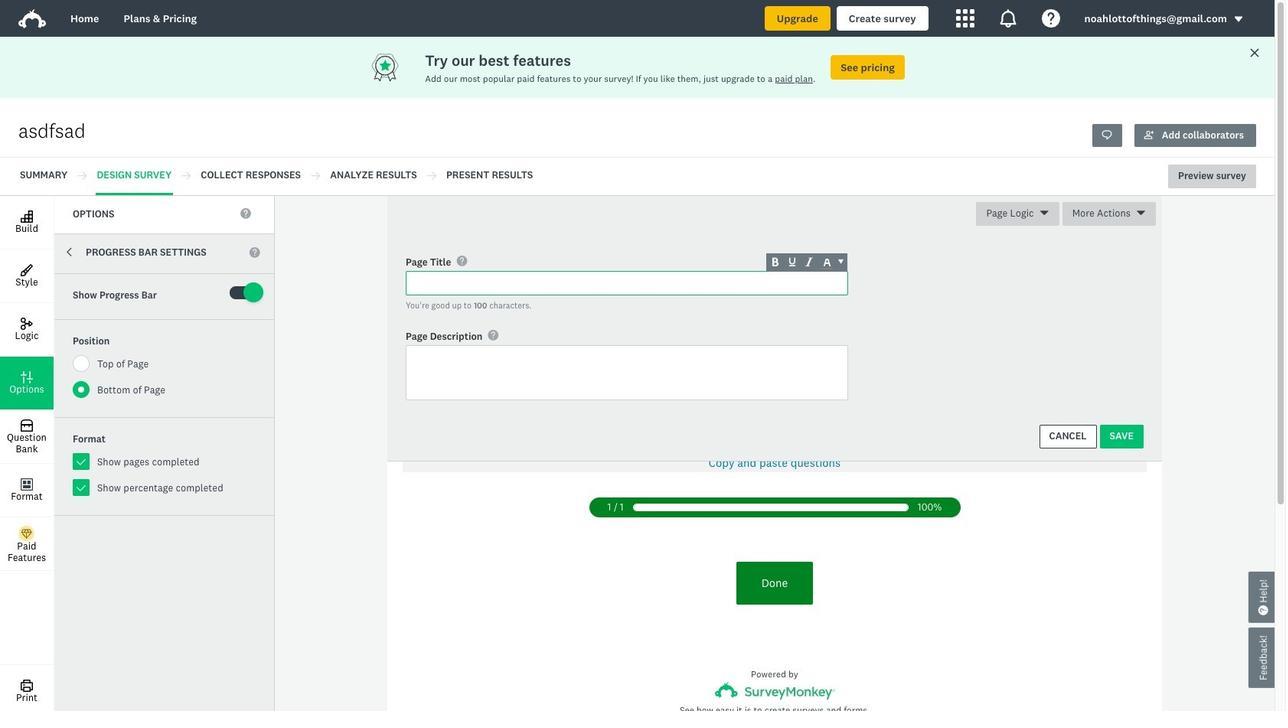 Task type: vqa. For each thing, say whether or not it's contained in the screenshot.
the leftmost 'products icon'
yes



Task type: describe. For each thing, give the bounding box(es) containing it.
surveymonkey image
[[715, 683, 835, 700]]

help icon image
[[1042, 9, 1060, 28]]

rewards image
[[370, 52, 425, 83]]



Task type: locate. For each thing, give the bounding box(es) containing it.
1 horizontal spatial products icon image
[[999, 9, 1018, 28]]

0 horizontal spatial products icon image
[[956, 9, 975, 28]]

surveymonkey logo image
[[18, 9, 46, 28]]

1 products icon image from the left
[[956, 9, 975, 28]]

products icon image
[[956, 9, 975, 28], [999, 9, 1018, 28]]

2 products icon image from the left
[[999, 9, 1018, 28]]

dropdown arrow image
[[1234, 14, 1245, 25]]



